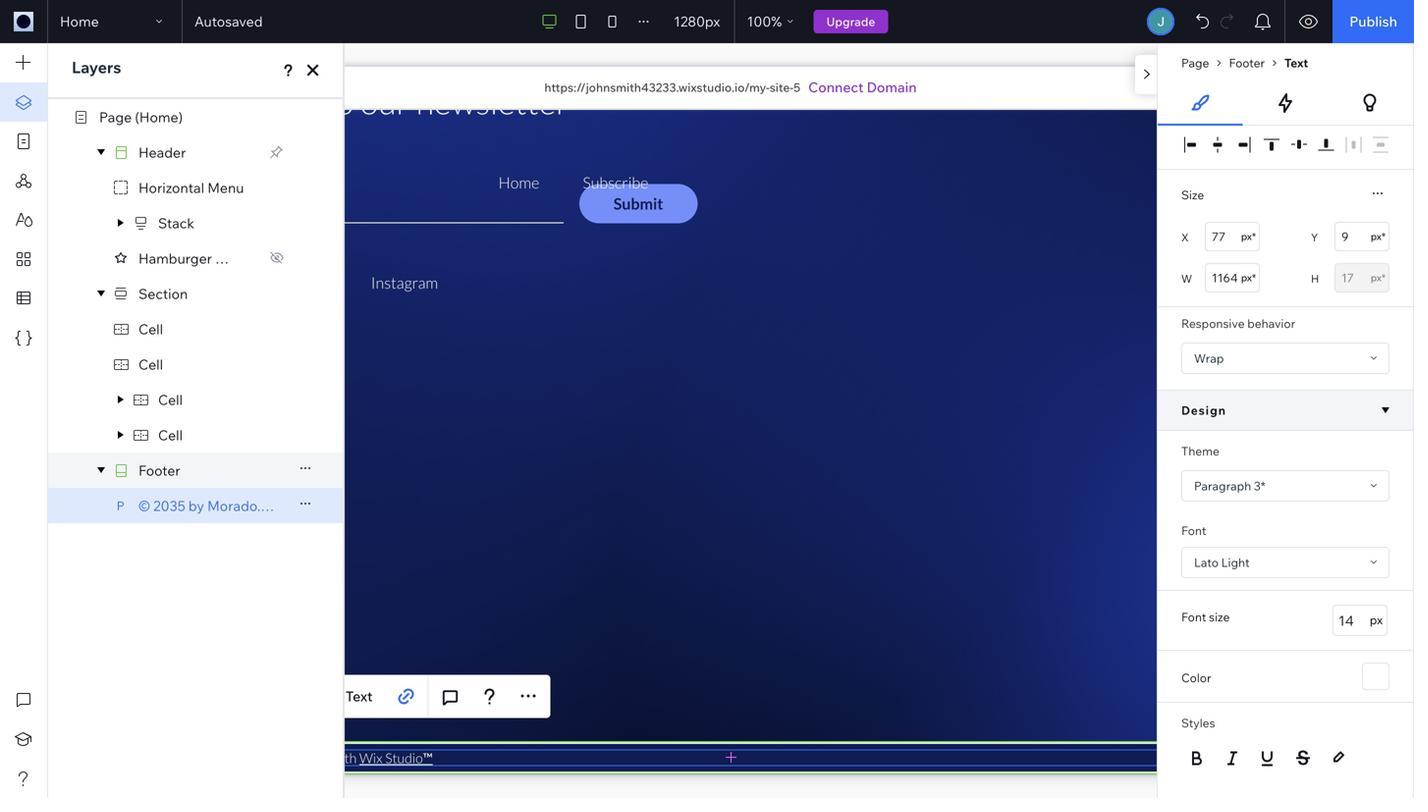 Task type: vqa. For each thing, say whether or not it's contained in the screenshot.
Go
no



Task type: describe. For each thing, give the bounding box(es) containing it.
autosaved
[[194, 13, 263, 30]]

with
[[303, 497, 331, 514]]

section
[[138, 285, 188, 302]]

home
[[60, 13, 99, 30]]

header
[[138, 144, 186, 161]]

0 horizontal spatial footer
[[138, 462, 180, 479]]

%
[[771, 13, 782, 30]]

layers
[[72, 57, 121, 77]]

publish
[[1349, 13, 1397, 30]]

menu for horizontal menu
[[207, 179, 244, 196]]

1280
[[674, 13, 705, 30]]

connect
[[808, 79, 864, 96]]

w
[[1181, 272, 1192, 286]]

px
[[705, 13, 720, 30]]

1 horizontal spatial footer
[[1229, 55, 1265, 70]]

made
[[264, 497, 300, 514]]

menu for hamburger menu
[[215, 250, 252, 267]]

hamburger
[[138, 250, 212, 267]]

color
[[1181, 671, 1211, 685]]

site-
[[770, 80, 794, 95]]

page (home)
[[99, 108, 183, 125]]

2035
[[153, 497, 185, 514]]

100 %
[[747, 13, 782, 30]]

h
[[1311, 272, 1319, 286]]

stack
[[158, 214, 194, 231]]

by
[[188, 497, 204, 514]]

px* for x
[[1241, 230, 1256, 243]]

©
[[138, 497, 150, 514]]

x
[[1181, 231, 1189, 245]]

font for font size
[[1181, 610, 1206, 625]]

size
[[1181, 188, 1204, 202]]

design
[[1181, 403, 1226, 418]]

morado.
[[207, 497, 261, 514]]

page for page
[[1181, 55, 1209, 70]]

(home)
[[135, 108, 183, 125]]



Task type: locate. For each thing, give the bounding box(es) containing it.
font
[[1181, 523, 1206, 538], [1181, 610, 1206, 625]]

footer
[[1229, 55, 1265, 70], [138, 462, 180, 479]]

0 vertical spatial footer
[[1229, 55, 1265, 70]]

responsive
[[1181, 316, 1245, 331]]

domain
[[867, 79, 917, 96]]

paragraph 3*
[[1194, 479, 1265, 493]]

© 2035 by morado. made with wix studio
[[138, 497, 403, 514]]

px* right y
[[1371, 230, 1386, 243]]

None text field
[[1205, 222, 1260, 251], [1334, 222, 1389, 251], [1334, 263, 1389, 293], [1333, 605, 1388, 636], [1205, 222, 1260, 251], [1334, 222, 1389, 251], [1334, 263, 1389, 293], [1333, 605, 1388, 636]]

1 horizontal spatial page
[[1181, 55, 1209, 70]]

0 vertical spatial font
[[1181, 523, 1206, 538]]

y
[[1311, 231, 1318, 245]]

px*
[[1241, 230, 1256, 243], [1371, 230, 1386, 243], [1241, 272, 1256, 284], [1371, 272, 1386, 284]]

1 vertical spatial font
[[1181, 610, 1206, 625]]

horizontal
[[138, 179, 204, 196]]

font up lato
[[1181, 523, 1206, 538]]

1 vertical spatial footer
[[138, 462, 180, 479]]

footer up 2035
[[138, 462, 180, 479]]

menu right horizontal
[[207, 179, 244, 196]]

5
[[794, 80, 800, 95]]

paragraph
[[1194, 479, 1251, 493]]

px* right x
[[1241, 230, 1256, 243]]

px* right "h"
[[1371, 272, 1386, 284]]

font size
[[1181, 610, 1230, 625]]

studio
[[361, 497, 403, 514]]

wix
[[334, 497, 357, 514]]

behavior
[[1247, 316, 1295, 331]]

horizontal menu
[[138, 179, 244, 196]]

px* for w
[[1241, 272, 1256, 284]]

https://johnsmith43233.wixstudio.io/my-site-5 connect domain
[[544, 79, 917, 96]]

px* for h
[[1371, 272, 1386, 284]]

footer left text
[[1229, 55, 1265, 70]]

menu
[[207, 179, 244, 196], [215, 250, 252, 267]]

px* for y
[[1371, 230, 1386, 243]]

https://johnsmith43233.wixstudio.io/my-
[[544, 80, 770, 95]]

responsive behavior
[[1181, 316, 1295, 331]]

3*
[[1254, 479, 1265, 493]]

0 vertical spatial menu
[[207, 179, 244, 196]]

wrap
[[1194, 351, 1224, 366]]

theme
[[1181, 444, 1220, 459]]

light
[[1221, 555, 1250, 570]]

cell
[[138, 320, 163, 338], [138, 356, 163, 373], [158, 391, 183, 408], [158, 426, 183, 444]]

lato
[[1194, 555, 1219, 570]]

text
[[1284, 55, 1308, 70]]

styles
[[1181, 716, 1215, 731]]

size
[[1209, 610, 1230, 625]]

0 horizontal spatial page
[[99, 108, 132, 125]]

1 font from the top
[[1181, 523, 1206, 538]]

lato light
[[1194, 555, 1250, 570]]

1 vertical spatial menu
[[215, 250, 252, 267]]

0 vertical spatial page
[[1181, 55, 1209, 70]]

publish button
[[1333, 0, 1414, 43]]

1280 px
[[674, 13, 720, 30]]

hamburger menu
[[138, 250, 252, 267]]

1 vertical spatial page
[[99, 108, 132, 125]]

menu right hamburger
[[215, 250, 252, 267]]

connect domain button
[[808, 78, 917, 97]]

2 font from the top
[[1181, 610, 1206, 625]]

font left 'size' in the bottom of the page
[[1181, 610, 1206, 625]]

page
[[1181, 55, 1209, 70], [99, 108, 132, 125]]

100
[[747, 13, 771, 30]]

px* up responsive behavior
[[1241, 272, 1256, 284]]

avatar image
[[1149, 10, 1173, 33]]

font for font
[[1181, 523, 1206, 538]]

None text field
[[1205, 263, 1260, 293]]

page for page (home)
[[99, 108, 132, 125]]



